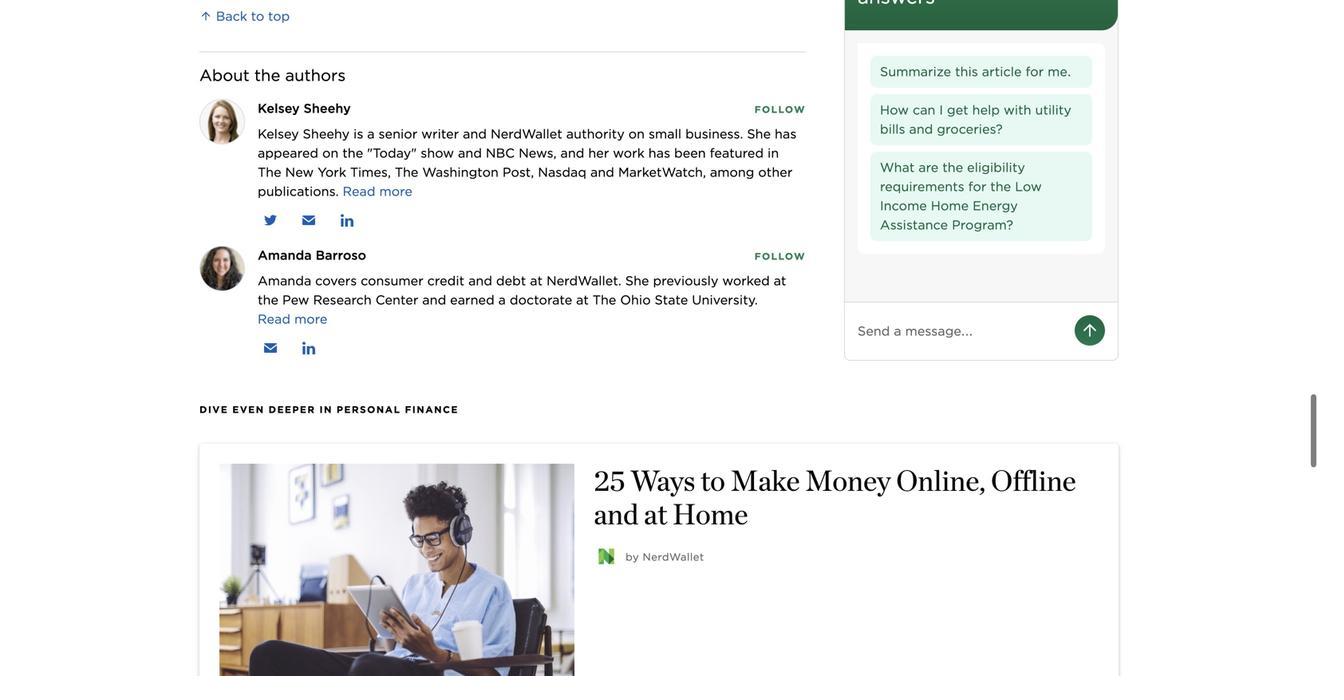 Task type: vqa. For each thing, say whether or not it's contained in the screenshot.
smarter
no



Task type: describe. For each thing, give the bounding box(es) containing it.
publications.
[[258, 184, 339, 199]]

been
[[674, 145, 706, 161]]

barroso
[[316, 247, 366, 263]]

finance
[[405, 404, 459, 415]]

pew
[[282, 292, 309, 308]]

and up nbc
[[463, 126, 487, 142]]

a inside amanda covers consumer credit and debt at nerdwallet. she previously worked at the pew research center and earned a doctorate at the ohio state university. read more
[[499, 292, 506, 308]]

by nerdwallet
[[626, 551, 705, 563]]

with
[[1004, 102, 1032, 118]]

research
[[313, 292, 372, 308]]

other
[[759, 164, 793, 180]]

read more
[[343, 184, 413, 199]]

and inside the 25 ways to make money online, offline and at home
[[594, 497, 639, 531]]

nasdaq
[[538, 164, 587, 180]]

about the authors element
[[200, 51, 806, 361]]

senior
[[379, 126, 418, 142]]

by
[[626, 551, 639, 563]]

previously
[[653, 273, 719, 288]]

bills
[[880, 121, 906, 137]]

appeared
[[258, 145, 319, 161]]

and up washington
[[458, 145, 482, 161]]

and down 'her' at the top
[[591, 164, 615, 180]]

earned
[[450, 292, 495, 308]]

this
[[956, 64, 979, 79]]

follow for kelsey sheehy is a senior writer and nerdwallet authority on small business. she has appeared on the "today" show and nbc news, and her work has been featured in the new york times, the washington post, nasdaq and marketwatch, among other publications.
[[755, 104, 806, 115]]

about
[[200, 66, 250, 85]]

sheehy for kelsey sheehy is a senior writer and nerdwallet authority on small business. she has appeared on the "today" show and nbc news, and her work has been featured in the new york times, the washington post, nasdaq and marketwatch, among other publications.
[[303, 126, 350, 142]]

marketwatch,
[[618, 164, 706, 180]]

top
[[268, 8, 290, 24]]

a inside kelsey sheehy is a senior writer and nerdwallet authority on small business. she has appeared on the "today" show and nbc news, and her work has been featured in the new york times, the washington post, nasdaq and marketwatch, among other publications.
[[367, 126, 375, 142]]

what are the eligibility requirements for the low income home energy assistance program? button
[[871, 152, 1093, 241]]

york
[[318, 164, 346, 180]]

summarize this article for me. button
[[871, 56, 1093, 88]]

kelsey sheehy link
[[258, 100, 351, 116]]

for inside 'summarize this article for me.' button
[[1026, 64, 1044, 79]]

nerdwallet.
[[547, 273, 622, 288]]

doctorate
[[510, 292, 573, 308]]

at up doctorate
[[530, 273, 543, 288]]

program?
[[952, 217, 1014, 233]]

eligibility
[[968, 160, 1026, 175]]

debt
[[496, 273, 526, 288]]

business.
[[686, 126, 744, 142]]

amanda barroso image
[[200, 247, 244, 290]]

follow button for kelsey sheehy is a senior writer and nerdwallet authority on small business. she has appeared on the "today" show and nbc news, and her work has been featured in the new york times, the washington post, nasdaq and marketwatch, among other publications.
[[755, 101, 806, 116]]

more inside amanda covers consumer credit and debt at nerdwallet. she previously worked at the pew research center and earned a doctorate at the ohio state university. read more
[[295, 311, 328, 327]]

washington
[[423, 164, 499, 180]]

new
[[285, 164, 314, 180]]

the inside kelsey sheehy is a senior writer and nerdwallet authority on small business. she has appeared on the "today" show and nbc news, and her work has been featured in the new york times, the washington post, nasdaq and marketwatch, among other publications.
[[343, 145, 363, 161]]

back to top
[[212, 8, 290, 24]]

kelsey for kelsey sheehy is a senior writer and nerdwallet authority on small business. she has appeared on the "today" show and nbc news, and her work has been featured in the new york times, the washington post, nasdaq and marketwatch, among other publications.
[[258, 126, 299, 142]]

Message Entry text field
[[858, 322, 1062, 341]]

amanda for amanda covers consumer credit and debt at nerdwallet. she previously worked at the pew research center and earned a doctorate at the ohio state university. read more
[[258, 273, 312, 288]]

the inside amanda covers consumer credit and debt at nerdwallet. she previously worked at the pew research center and earned a doctorate at the ohio state university. read more
[[593, 292, 617, 308]]

even
[[232, 404, 265, 415]]

how
[[880, 102, 909, 118]]

low
[[1016, 179, 1042, 194]]

1 horizontal spatial nerdwallet
[[643, 551, 705, 563]]

work
[[613, 145, 645, 161]]

to inside back to top button
[[251, 8, 264, 24]]

amanda covers consumer credit and debt at nerdwallet. she previously worked at the pew research center and earned a doctorate at the ohio state university. read more
[[258, 273, 787, 327]]

kelsey sheehy
[[258, 100, 351, 116]]

kelsey for kelsey sheehy
[[258, 100, 300, 116]]

income
[[880, 198, 927, 213]]

she inside amanda covers consumer credit and debt at nerdwallet. she previously worked at the pew research center and earned a doctorate at the ohio state university. read more
[[626, 273, 649, 288]]

how can i get help with utility bills and groceries?
[[880, 102, 1072, 137]]

offline
[[991, 463, 1077, 498]]

25 ways to make money online, offline and at home
[[594, 463, 1077, 531]]

amanda for amanda barroso
[[258, 247, 312, 263]]

center
[[376, 292, 419, 308]]

1 vertical spatial on
[[322, 145, 339, 161]]

summarize
[[880, 64, 952, 79]]

ways
[[631, 463, 696, 498]]

dive even deeper in personal finance
[[200, 404, 459, 415]]

25
[[594, 463, 625, 498]]

what are the eligibility requirements for the low income home energy assistance program?
[[880, 160, 1042, 233]]

follow button for amanda covers consumer credit and debt at nerdwallet. she previously worked at the pew research center and earned a doctorate at the ohio state university.
[[755, 248, 806, 263]]

summarize this article for me.
[[880, 64, 1072, 79]]

small
[[649, 126, 682, 142]]

groceries?
[[937, 121, 1003, 137]]

and up "nasdaq"
[[561, 145, 585, 161]]

the right are
[[943, 160, 964, 175]]

deeper
[[269, 404, 316, 415]]



Task type: locate. For each thing, give the bounding box(es) containing it.
personal
[[337, 404, 401, 415]]

consumer
[[361, 273, 424, 288]]

2 follow button from the top
[[755, 248, 806, 263]]

1 vertical spatial amanda
[[258, 273, 312, 288]]

nerdwallet
[[491, 126, 563, 142], [643, 551, 705, 563]]

follow
[[755, 104, 806, 115], [755, 251, 806, 262]]

make
[[731, 463, 800, 498]]

at inside the 25 ways to make money online, offline and at home
[[644, 497, 667, 531]]

0 horizontal spatial has
[[649, 145, 671, 161]]

1 horizontal spatial to
[[701, 463, 726, 498]]

read down times,
[[343, 184, 376, 199]]

the
[[258, 164, 281, 180], [395, 164, 419, 180], [593, 292, 617, 308]]

0 vertical spatial more
[[380, 184, 413, 199]]

nbc
[[486, 145, 515, 161]]

0 horizontal spatial in
[[320, 404, 333, 415]]

1 horizontal spatial the
[[395, 164, 419, 180]]

2 kelsey from the top
[[258, 126, 299, 142]]

follow button
[[755, 101, 806, 116], [755, 248, 806, 263]]

0 vertical spatial on
[[629, 126, 645, 142]]

in right deeper
[[320, 404, 333, 415]]

1 horizontal spatial has
[[775, 126, 797, 142]]

0 vertical spatial in
[[768, 145, 779, 161]]

kelsey down "about the authors"
[[258, 100, 300, 116]]

she up featured
[[747, 126, 771, 142]]

0 vertical spatial for
[[1026, 64, 1044, 79]]

follow button up worked
[[755, 248, 806, 263]]

sheehy left is
[[303, 126, 350, 142]]

to inside the 25 ways to make money online, offline and at home
[[701, 463, 726, 498]]

the down "today"
[[395, 164, 419, 180]]

home for to
[[673, 497, 748, 531]]

the inside amanda covers consumer credit and debt at nerdwallet. she previously worked at the pew research center and earned a doctorate at the ohio state university. read more
[[258, 292, 279, 308]]

help
[[973, 102, 1000, 118]]

nerdwallet up news,
[[491, 126, 563, 142]]

0 vertical spatial follow button
[[755, 101, 806, 116]]

energy
[[973, 198, 1018, 213]]

0 vertical spatial sheehy
[[304, 100, 351, 116]]

has up other
[[775, 126, 797, 142]]

assistance
[[880, 217, 948, 233]]

in up other
[[768, 145, 779, 161]]

credit
[[428, 273, 465, 288]]

the left pew
[[258, 292, 279, 308]]

1 vertical spatial to
[[701, 463, 726, 498]]

at
[[530, 273, 543, 288], [774, 273, 787, 288], [576, 292, 589, 308], [644, 497, 667, 531]]

kelsey up appeared
[[258, 126, 299, 142]]

the down eligibility
[[991, 179, 1012, 194]]

2 amanda from the top
[[258, 273, 312, 288]]

post,
[[503, 164, 534, 180]]

2 follow from the top
[[755, 251, 806, 262]]

is
[[354, 126, 363, 142]]

0 horizontal spatial for
[[969, 179, 987, 194]]

0 vertical spatial amanda
[[258, 247, 312, 263]]

follow up worked
[[755, 251, 806, 262]]

to right the ways
[[701, 463, 726, 498]]

covers
[[315, 273, 357, 288]]

in
[[768, 145, 779, 161], [320, 404, 333, 415]]

1 horizontal spatial in
[[768, 145, 779, 161]]

the
[[255, 66, 280, 85], [343, 145, 363, 161], [943, 160, 964, 175], [991, 179, 1012, 194], [258, 292, 279, 308]]

worked
[[723, 273, 770, 288]]

amanda barroso
[[258, 247, 366, 263]]

0 horizontal spatial the
[[258, 164, 281, 180]]

1 horizontal spatial more
[[380, 184, 413, 199]]

0 horizontal spatial on
[[322, 145, 339, 161]]

for
[[1026, 64, 1044, 79], [969, 179, 987, 194]]

amanda barroso link
[[258, 247, 366, 263]]

1 horizontal spatial read more link
[[343, 184, 413, 199]]

and
[[910, 121, 934, 137], [463, 126, 487, 142], [458, 145, 482, 161], [561, 145, 585, 161], [591, 164, 615, 180], [469, 273, 493, 288], [422, 292, 446, 308], [594, 497, 639, 531]]

at up the by nerdwallet
[[644, 497, 667, 531]]

read more link down times,
[[343, 184, 413, 199]]

0 vertical spatial home
[[931, 198, 969, 213]]

0 horizontal spatial to
[[251, 8, 264, 24]]

0 vertical spatial to
[[251, 8, 264, 24]]

featured
[[710, 145, 764, 161]]

authors
[[285, 66, 346, 85]]

1 vertical spatial she
[[626, 273, 649, 288]]

online,
[[897, 463, 986, 498]]

nerdwallet's profile picture image
[[594, 544, 620, 569]]

kelsey sheehy is a senior writer and nerdwallet authority on small business. she has appeared on the "today" show and nbc news, and her work has been featured in the new york times, the washington post, nasdaq and marketwatch, among other publications.
[[258, 126, 797, 199]]

can
[[913, 102, 936, 118]]

1 vertical spatial sheehy
[[303, 126, 350, 142]]

show
[[421, 145, 454, 161]]

ohio
[[620, 292, 651, 308]]

on up york
[[322, 145, 339, 161]]

0 vertical spatial read more link
[[343, 184, 413, 199]]

among
[[710, 164, 755, 180]]

"today"
[[367, 145, 417, 161]]

and down can on the top of page
[[910, 121, 934, 137]]

1 vertical spatial has
[[649, 145, 671, 161]]

1 horizontal spatial for
[[1026, 64, 1044, 79]]

utility
[[1036, 102, 1072, 118]]

1 vertical spatial home
[[673, 497, 748, 531]]

1 horizontal spatial she
[[747, 126, 771, 142]]

the down is
[[343, 145, 363, 161]]

more down pew
[[295, 311, 328, 327]]

sheehy for kelsey sheehy
[[304, 100, 351, 116]]

follow button up featured
[[755, 101, 806, 116]]

follow for amanda covers consumer credit and debt at nerdwallet. she previously worked at the pew research center and earned a doctorate at the ohio state university.
[[755, 251, 806, 262]]

2 horizontal spatial the
[[593, 292, 617, 308]]

read down pew
[[258, 311, 291, 327]]

has up marketwatch,
[[649, 145, 671, 161]]

follow up featured
[[755, 104, 806, 115]]

back
[[216, 8, 247, 24]]

0 horizontal spatial a
[[367, 126, 375, 142]]

her
[[589, 145, 609, 161]]

she inside kelsey sheehy is a senior writer and nerdwallet authority on small business. she has appeared on the "today" show and nbc news, and her work has been featured in the new york times, the washington post, nasdaq and marketwatch, among other publications.
[[747, 126, 771, 142]]

0 vertical spatial kelsey
[[258, 100, 300, 116]]

and down credit
[[422, 292, 446, 308]]

0 horizontal spatial more
[[295, 311, 328, 327]]

sheehy inside kelsey sheehy is a senior writer and nerdwallet authority on small business. she has appeared on the "today" show and nbc news, and her work has been featured in the new york times, the washington post, nasdaq and marketwatch, among other publications.
[[303, 126, 350, 142]]

1 vertical spatial in
[[320, 404, 333, 415]]

get
[[947, 102, 969, 118]]

a
[[367, 126, 375, 142], [499, 292, 506, 308]]

1 vertical spatial read
[[258, 311, 291, 327]]

0 horizontal spatial home
[[673, 497, 748, 531]]

she
[[747, 126, 771, 142], [626, 273, 649, 288]]

nerdwallet inside kelsey sheehy is a senior writer and nerdwallet authority on small business. she has appeared on the "today" show and nbc news, and her work has been featured in the new york times, the washington post, nasdaq and marketwatch, among other publications.
[[491, 126, 563, 142]]

nerdwallet right by
[[643, 551, 705, 563]]

1 vertical spatial kelsey
[[258, 126, 299, 142]]

sheehy down "authors"
[[304, 100, 351, 116]]

at right worked
[[774, 273, 787, 288]]

a right is
[[367, 126, 375, 142]]

0 horizontal spatial she
[[626, 273, 649, 288]]

1 vertical spatial follow button
[[755, 248, 806, 263]]

home inside what are the eligibility requirements for the low income home energy assistance program?
[[931, 198, 969, 213]]

0 vertical spatial she
[[747, 126, 771, 142]]

1 amanda from the top
[[258, 247, 312, 263]]

and up nerdwallet's profile picture
[[594, 497, 639, 531]]

read more link for barroso
[[258, 311, 328, 327]]

more down times,
[[380, 184, 413, 199]]

0 vertical spatial a
[[367, 126, 375, 142]]

and up "earned"
[[469, 273, 493, 288]]

more
[[380, 184, 413, 199], [295, 311, 328, 327]]

news,
[[519, 145, 557, 161]]

read more link down pew
[[258, 311, 328, 327]]

writer
[[422, 126, 459, 142]]

at down nerdwallet.
[[576, 292, 589, 308]]

the down appeared
[[258, 164, 281, 180]]

home for the
[[931, 198, 969, 213]]

home up the by nerdwallet
[[673, 497, 748, 531]]

on up work
[[629, 126, 645, 142]]

home
[[931, 198, 969, 213], [673, 497, 748, 531]]

money
[[806, 463, 891, 498]]

1 vertical spatial follow
[[755, 251, 806, 262]]

kelsey
[[258, 100, 300, 116], [258, 126, 299, 142]]

for left me.
[[1026, 64, 1044, 79]]

a down debt
[[499, 292, 506, 308]]

1 horizontal spatial on
[[629, 126, 645, 142]]

1 vertical spatial nerdwallet
[[643, 551, 705, 563]]

amanda inside amanda covers consumer credit and debt at nerdwallet. she previously worked at the pew research center and earned a doctorate at the ohio state university. read more
[[258, 273, 312, 288]]

the down nerdwallet.
[[593, 292, 617, 308]]

home inside the 25 ways to make money online, offline and at home
[[673, 497, 748, 531]]

state
[[655, 292, 688, 308]]

0 horizontal spatial nerdwallet
[[491, 126, 563, 142]]

1 vertical spatial for
[[969, 179, 987, 194]]

for up energy in the right top of the page
[[969, 179, 987, 194]]

are
[[919, 160, 939, 175]]

kelsey inside kelsey sheehy is a senior writer and nerdwallet authority on small business. she has appeared on the "today" show and nbc news, and her work has been featured in the new york times, the washington post, nasdaq and marketwatch, among other publications.
[[258, 126, 299, 142]]

1 horizontal spatial a
[[499, 292, 506, 308]]

to left 'top'
[[251, 8, 264, 24]]

1 vertical spatial read more link
[[258, 311, 328, 327]]

authority
[[567, 126, 625, 142]]

the right about
[[255, 66, 280, 85]]

0 vertical spatial follow
[[755, 104, 806, 115]]

0 vertical spatial read
[[343, 184, 376, 199]]

and inside 'how can i get help with utility bills and groceries?'
[[910, 121, 934, 137]]

read more link for sheehy
[[343, 184, 413, 199]]

1 follow button from the top
[[755, 101, 806, 116]]

1 vertical spatial a
[[499, 292, 506, 308]]

has
[[775, 126, 797, 142], [649, 145, 671, 161]]

read inside amanda covers consumer credit and debt at nerdwallet. she previously worked at the pew research center and earned a doctorate at the ohio state university. read more
[[258, 311, 291, 327]]

article
[[982, 64, 1022, 79]]

in inside kelsey sheehy is a senior writer and nerdwallet authority on small business. she has appeared on the "today" show and nbc news, and her work has been featured in the new york times, the washington post, nasdaq and marketwatch, among other publications.
[[768, 145, 779, 161]]

0 horizontal spatial read more link
[[258, 311, 328, 327]]

0 vertical spatial nerdwallet
[[491, 126, 563, 142]]

1 follow from the top
[[755, 104, 806, 115]]

how can i get help with utility bills and groceries? button
[[871, 94, 1093, 145]]

back to top button
[[200, 8, 290, 24]]

1 horizontal spatial read
[[343, 184, 376, 199]]

0 horizontal spatial read
[[258, 311, 291, 327]]

what
[[880, 160, 915, 175]]

1 horizontal spatial home
[[931, 198, 969, 213]]

she up ohio on the top left
[[626, 273, 649, 288]]

1 vertical spatial more
[[295, 311, 328, 327]]

kelsey sheehy image
[[200, 100, 244, 144]]

about the authors
[[200, 66, 346, 85]]

read
[[343, 184, 376, 199], [258, 311, 291, 327]]

me.
[[1048, 64, 1072, 79]]

requirements
[[880, 179, 965, 194]]

1 kelsey from the top
[[258, 100, 300, 116]]

university.
[[692, 292, 758, 308]]

home down requirements
[[931, 198, 969, 213]]

i
[[940, 102, 944, 118]]

times,
[[350, 164, 391, 180]]

0 vertical spatial has
[[775, 126, 797, 142]]

for inside what are the eligibility requirements for the low income home energy assistance program?
[[969, 179, 987, 194]]

dive
[[200, 404, 228, 415]]



